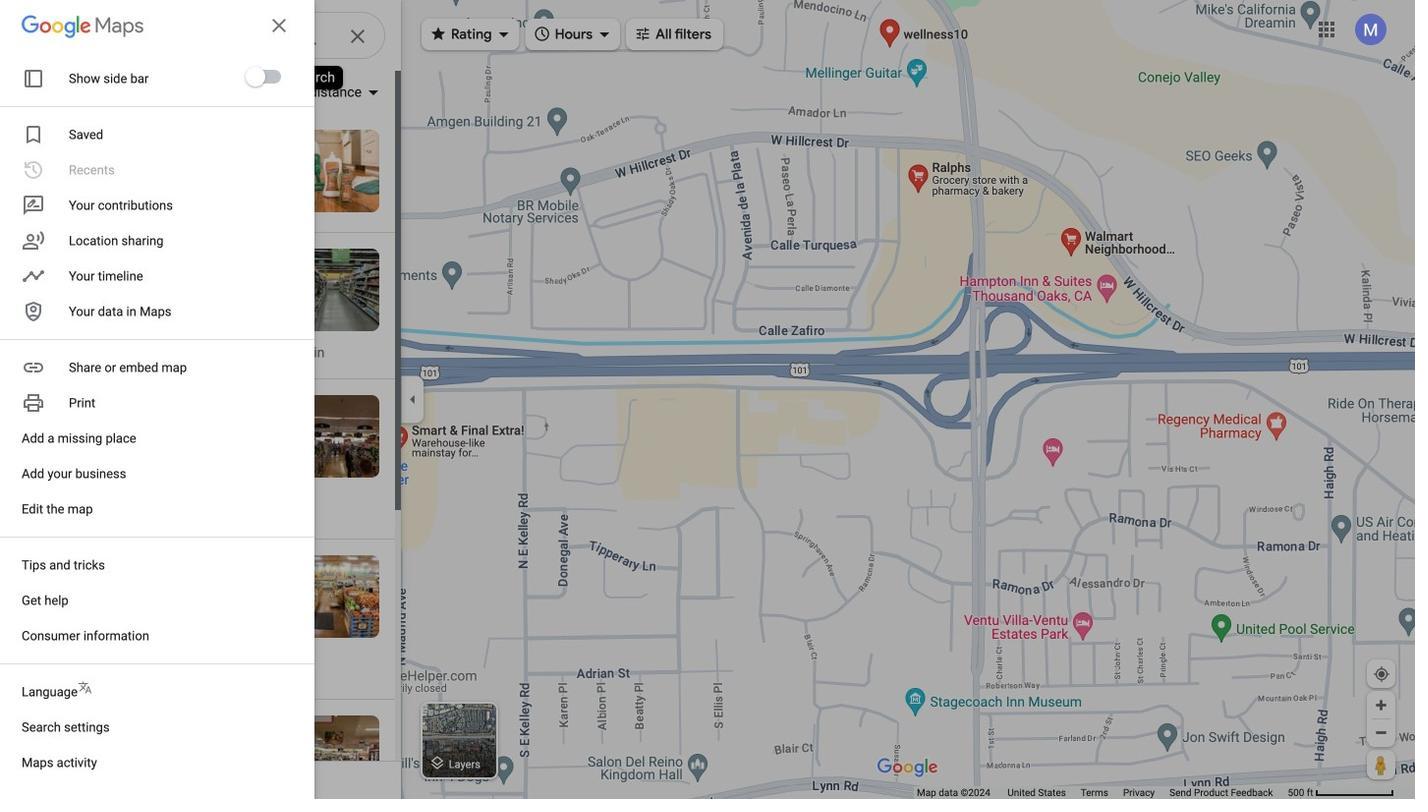 Task type: describe. For each thing, give the bounding box(es) containing it.
show street view coverage image
[[1367, 750, 1396, 779]]

zoom in image
[[1374, 698, 1389, 713]]

google maps image
[[22, 10, 150, 41]]

google maps element
[[0, 0, 1415, 799]]

collapse side panel image
[[402, 389, 424, 410]]

learn more about legal disclosure regarding public reviews on google maps image
[[84, 84, 102, 101]]



Task type: locate. For each thing, give the bounding box(es) containing it.
zoom out image
[[1374, 725, 1389, 740]]

show your location image
[[1373, 665, 1391, 683]]

google account: mor greenbaum  
(mor.greenbaum@adept.ai) image
[[1355, 14, 1387, 45]]

results for grocery store feed
[[0, 69, 401, 799]]

settings menu
[[0, 0, 314, 799]]

Show side bar checkbox
[[246, 67, 281, 86]]

none search field inside google maps element
[[16, 12, 385, 66]]

show side bar image
[[246, 67, 265, 86]]

None search field
[[16, 12, 385, 66]]

None checkbox
[[18, 767, 225, 791]]



Task type: vqa. For each thing, say whether or not it's contained in the screenshot.
settings menu
yes



